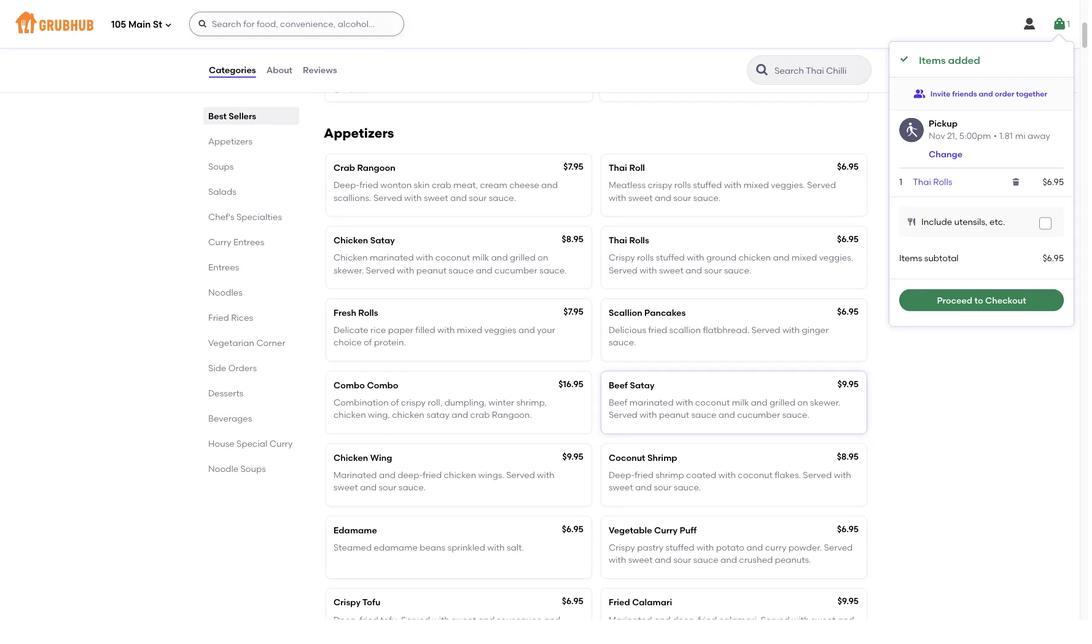 Task type: describe. For each thing, give the bounding box(es) containing it.
of inside "delicate rice paper filled with mixed veggies and your choice of protein."
[[364, 338, 372, 348]]

and inside deep-fried shrimp coated with coconut flakes. served with sweet and sour sauce.
[[636, 482, 652, 493]]

sweet inside marinated and deep-fried chicken wings. served with sweet and sour sauce.
[[334, 482, 358, 493]]

invite friends and order together
[[931, 89, 1048, 98]]

wing,
[[368, 410, 390, 420]]

fried inside traditional thai dish, stir-fried noodles with chicken and shrimp, egg, bean sprouts, scallion and crushed peanut.
[[712, 53, 731, 63]]

homemade
[[442, 65, 491, 76]]

marinated for chicken satay
[[370, 253, 414, 263]]

$9.95 for beef marinated with coconut milk and grilled on skewer. served with peanut sauce and cucumber sauce.
[[838, 379, 859, 389]]

0 horizontal spatial svg image
[[198, 19, 208, 29]]

together
[[1017, 89, 1048, 98]]

served inside crispy pastry stuffed with potato and curry powder. served with sweet and sour sauce and crushed peanuts.
[[825, 542, 853, 553]]

checkout
[[986, 295, 1027, 306]]

2 vertical spatial curry
[[655, 525, 678, 536]]

beef satay
[[609, 380, 655, 391]]

105 main st
[[111, 19, 162, 30]]

scallion pancakes
[[609, 308, 686, 318]]

chicken for chicken wing
[[334, 453, 368, 463]]

sauce. inside deep-fried wonton skin crab meat, cream cheese and scallions. served with sweet and sour sauce.
[[489, 193, 516, 203]]

crab
[[334, 163, 355, 173]]

nov
[[929, 131, 946, 141]]

veggies. inside meatless crispy rolls stuffed with mixed veggies. served with sweet and sour sauce.
[[771, 180, 806, 191]]

egg, inside traditional thai dish, stir-fried noodles with chicken and shrimp, egg, bean sprouts, scallion and crushed peanut.
[[641, 65, 659, 76]]

grilled for $8.95
[[510, 253, 536, 263]]

sweet inside crispy pastry stuffed with potato and curry powder. served with sweet and sour sauce and crushed peanuts.
[[629, 555, 653, 565]]

fried for fried rices
[[208, 312, 229, 323]]

sauce for chicken satay
[[449, 265, 474, 276]]

served inside marinated and deep-fried chicken wings. served with sweet and sour sauce.
[[507, 470, 535, 480]]

deep- for deep-fried wonton skin crab meat, cream cheese and scallions. served with sweet and sour sauce.
[[334, 180, 360, 191]]

appetizers inside appetizers tab
[[208, 136, 253, 146]]

crispy for served
[[609, 253, 636, 263]]

calamari
[[633, 598, 673, 608]]

reviews
[[303, 65, 337, 75]]

sauce inside crispy pastry stuffed with potato and curry powder. served with sweet and sour sauce and crushed peanuts.
[[694, 555, 719, 565]]

noodles inside "stir-fried rice noodles with egg, basil, bean sprouts, crushed peanut and scallion in our homemade spicy sauce."
[[388, 53, 421, 63]]

sweet inside deep-fried shrimp coated with coconut flakes. served with sweet and sour sauce.
[[609, 482, 634, 493]]

desserts
[[208, 388, 244, 398]]

with inside marinated and deep-fried chicken wings. served with sweet and sour sauce.
[[537, 470, 555, 480]]

combo combo
[[334, 380, 399, 391]]

side orders
[[208, 363, 257, 373]]

peanut inside "stir-fried rice noodles with egg, basil, bean sprouts, crushed peanut and scallion in our homemade spicy sauce."
[[333, 65, 363, 76]]

house
[[208, 438, 235, 449]]

shrimp
[[648, 453, 678, 463]]

$16.95
[[559, 379, 584, 389]]

chicken down combination
[[334, 410, 366, 420]]

0 horizontal spatial on
[[381, 4, 392, 15]]

chef's specialties
[[208, 211, 282, 222]]

svg image for include utensils, etc.
[[907, 217, 917, 227]]

spicy for spicy
[[346, 84, 365, 93]]

dumpling,
[[445, 398, 487, 408]]

1 vertical spatial thai rolls
[[609, 235, 650, 246]]

$6.95 for scallion pancakes
[[838, 306, 859, 317]]

$6.95 for edamame
[[562, 524, 584, 534]]

1 combo from the left
[[334, 380, 365, 391]]

salads tab
[[208, 185, 294, 198]]

entrees inside entrees tab
[[208, 262, 239, 272]]

meatless
[[609, 180, 646, 191]]

rolls for $7.95
[[359, 308, 378, 318]]

curry entrees
[[208, 237, 265, 247]]

noodles
[[208, 287, 243, 297]]

chef's
[[208, 211, 235, 222]]

cucumber for beef marinated with coconut milk and grilled on skewer. served with peanut sauce and cucumber sauce.
[[738, 410, 781, 420]]

steamed edamame beans sprinkled with salt.
[[334, 542, 524, 553]]

with inside delicious fried scallion flatbhread. served with ginger sauce.
[[783, 325, 800, 336]]

invite friends and order together button
[[914, 83, 1048, 105]]

1 button
[[1053, 13, 1071, 35]]

paper
[[388, 325, 414, 336]]

proceed to checkout
[[938, 295, 1027, 306]]

noodle
[[208, 463, 239, 474]]

chicken inside "crispy rolls stuffed with ground chicken and mixed veggies. served with sweet and sour sauce."
[[739, 253, 771, 263]]

stuffed inside meatless crispy rolls stuffed with mixed veggies. served with sweet and sour sauce.
[[693, 180, 722, 191]]

1 horizontal spatial appetizers
[[324, 126, 394, 141]]

vegetarian
[[208, 337, 254, 348]]

chicken for chicken marinated with coconut milk and grilled on skewer. served with peanut sauce and cucumber sauce.
[[334, 253, 368, 263]]

chicken right wing, at the bottom of page
[[392, 410, 425, 420]]

pickup
[[929, 118, 958, 129]]

coconut inside deep-fried shrimp coated with coconut flakes. served with sweet and sour sauce.
[[738, 470, 773, 480]]

items subtotal
[[900, 253, 959, 263]]

desserts tab
[[208, 387, 294, 400]]

spicy image
[[333, 83, 344, 94]]

fried for stir-fried rice noodles with egg, basil, bean sprouts, crushed peanut and scallion in our homemade spicy sauce.
[[350, 53, 369, 63]]

served inside "crispy rolls stuffed with ground chicken and mixed veggies. served with sweet and sour sauce."
[[609, 265, 638, 276]]

noodle soups
[[208, 463, 266, 474]]

thai inside traditional thai dish, stir-fried noodles with chicken and shrimp, egg, bean sprouts, scallion and crushed peanut.
[[655, 53, 673, 63]]

served inside meatless crispy rolls stuffed with mixed veggies. served with sweet and sour sauce.
[[808, 180, 837, 191]]

bean inside "stir-fried rice noodles with egg, basil, bean sprouts, crushed peanut and scallion in our homemade spicy sauce."
[[487, 53, 509, 63]]

sour inside "crispy rolls stuffed with ground chicken and mixed veggies. served with sweet and sour sauce."
[[705, 265, 722, 276]]

sprouts, inside traditional thai dish, stir-fried noodles with chicken and shrimp, egg, bean sprouts, scallion and crushed peanut.
[[685, 65, 718, 76]]

stir-fried rice noodles with egg, basil, bean sprouts, crushed peanut and scallion in our homemade spicy sauce.
[[333, 53, 580, 76]]

peanut for beef
[[659, 410, 690, 420]]

sour inside crispy pastry stuffed with potato and curry powder. served with sweet and sour sauce and crushed peanuts.
[[674, 555, 692, 565]]

5:00pm
[[960, 131, 992, 141]]

friends
[[953, 89, 978, 98]]

added
[[949, 54, 981, 66]]

sauce. inside deep-fried shrimp coated with coconut flakes. served with sweet and sour sauce.
[[674, 482, 702, 493]]

thai left roll
[[609, 163, 628, 173]]

sauce. inside meatless crispy rolls stuffed with mixed veggies. served with sweet and sour sauce.
[[694, 193, 721, 203]]

thai inside items added tooltip
[[914, 177, 932, 187]]

crab inside deep-fried wonton skin crab meat, cream cheese and scallions. served with sweet and sour sauce.
[[432, 180, 452, 191]]

$6.95 for thai rolls
[[838, 234, 859, 244]]

chicken wing
[[334, 453, 392, 463]]

chef's specialties tab
[[208, 210, 294, 223]]

curry inside 'tab'
[[270, 438, 293, 449]]

with inside traditional thai dish, stir-fried noodles with chicken and shrimp, egg, bean sprouts, scallion and crushed peanut.
[[768, 53, 786, 63]]

$6.95 for crispy tofu
[[562, 596, 584, 607]]

entrees inside 'curry entrees' tab
[[233, 237, 265, 247]]

filled
[[416, 325, 436, 336]]

chicken for chicken satay
[[334, 235, 368, 246]]

scallions.
[[334, 193, 372, 203]]

mixed for $7.95
[[457, 325, 483, 336]]

beef marinated with coconut milk and grilled on skewer. served with peanut sauce and cucumber sauce.
[[609, 398, 841, 420]]

curry inside tab
[[208, 237, 231, 247]]

svg image right etc.
[[1042, 220, 1050, 227]]

curry entrees tab
[[208, 235, 294, 248]]

on for chicken satay
[[538, 253, 549, 263]]

basil,
[[463, 53, 485, 63]]

cucumber for chicken marinated with coconut milk and grilled on skewer. served with peanut sauce and cucumber sauce.
[[495, 265, 538, 276]]

crispy for with
[[609, 542, 636, 553]]

fresh rolls
[[334, 308, 378, 318]]

basil
[[358, 35, 378, 46]]

stuffed for rolls
[[656, 253, 685, 263]]

and inside combination of crispy roll, dumpling, winter shrimp, chicken wing, chicken satay and crab rangoon.
[[452, 410, 468, 420]]

coated
[[687, 470, 717, 480]]

our
[[427, 65, 440, 76]]

0 vertical spatial soups
[[208, 161, 234, 171]]

pad thai
[[608, 35, 645, 46]]

fried for fried calamari
[[609, 598, 631, 608]]

2 vertical spatial $9.95
[[838, 596, 859, 607]]

flakes.
[[775, 470, 802, 480]]

$7.95 for deep-fried wonton skin crab meat, cream cheese and scallions. served with sweet and sour sauce.
[[564, 162, 584, 172]]

peanuts.
[[775, 555, 812, 565]]

vegetable
[[609, 525, 653, 536]]

of inside combination of crispy roll, dumpling, winter shrimp, chicken wing, chicken satay and crab rangoon.
[[391, 398, 399, 408]]

protein.
[[374, 338, 406, 348]]

change button
[[929, 148, 963, 161]]

sauce. inside beef marinated with coconut milk and grilled on skewer. served with peanut sauce and cucumber sauce.
[[783, 410, 810, 420]]

side orders tab
[[208, 361, 294, 374]]

entrees tab
[[208, 261, 294, 274]]

and inside "delicate rice paper filled with mixed veggies and your choice of protein."
[[519, 325, 535, 336]]

$8.95 for chicken marinated with coconut milk and grilled on skewer. served with peanut sauce and cucumber sauce.
[[562, 234, 584, 244]]

vegetable curry puff
[[609, 525, 697, 536]]

specialties
[[237, 211, 282, 222]]

about
[[267, 65, 293, 75]]

spicy basil pad thai
[[333, 35, 417, 46]]

noodles tab
[[208, 286, 294, 299]]

sweet inside "crispy rolls stuffed with ground chicken and mixed veggies. served with sweet and sour sauce."
[[659, 265, 684, 276]]

peanut for chicken
[[417, 265, 447, 276]]

crushed for pad thai
[[772, 65, 806, 76]]

crispy inside combination of crispy roll, dumpling, winter shrimp, chicken wing, chicken satay and crab rangoon.
[[401, 398, 426, 408]]

ground
[[707, 253, 737, 263]]

svg image for 1
[[1053, 17, 1068, 31]]

items for items added
[[920, 54, 946, 66]]

$9.95 for marinated and deep-fried chicken wings. served with sweet and sour sauce.
[[563, 451, 584, 462]]

main
[[128, 19, 151, 30]]

thai down grubhub
[[399, 35, 417, 46]]

bean inside traditional thai dish, stir-fried noodles with chicken and shrimp, egg, bean sprouts, scallion and crushed peanut.
[[661, 65, 683, 76]]

scallion inside traditional thai dish, stir-fried noodles with chicken and shrimp, egg, bean sprouts, scallion and crushed peanut.
[[720, 65, 752, 76]]

meatless crispy rolls stuffed with mixed veggies. served with sweet and sour sauce.
[[609, 180, 837, 203]]

wing
[[370, 453, 392, 463]]

2 combo from the left
[[367, 380, 399, 391]]

milk for beef satay
[[732, 398, 749, 408]]

change
[[929, 149, 963, 159]]

main navigation navigation
[[0, 0, 1081, 48]]

on for beef satay
[[798, 398, 809, 408]]

2 vertical spatial crispy
[[334, 598, 361, 608]]

crispy pastry stuffed with potato and curry powder. served with sweet and sour sauce and crushed peanuts.
[[609, 542, 853, 565]]

crab rangoon
[[334, 163, 396, 173]]

sour inside deep-fried wonton skin crab meat, cream cheese and scallions. served with sweet and sour sauce.
[[469, 193, 487, 203]]

served inside deep-fried shrimp coated with coconut flakes. served with sweet and sour sauce.
[[804, 470, 832, 480]]

veggies. inside "crispy rolls stuffed with ground chicken and mixed veggies. served with sweet and sour sauce."
[[820, 253, 854, 263]]

sour inside marinated and deep-fried chicken wings. served with sweet and sour sauce.
[[379, 482, 397, 493]]

stuffed for curry
[[666, 542, 695, 553]]

crushed for vegetable curry puff
[[740, 555, 773, 565]]

sour inside deep-fried shrimp coated with coconut flakes. served with sweet and sour sauce.
[[654, 482, 672, 493]]

rice inside "stir-fried rice noodles with egg, basil, bean sprouts, crushed peanut and scallion in our homemade spicy sauce."
[[371, 53, 386, 63]]

pickup nov 21, 5:00pm • 1.81 mi away
[[929, 118, 1051, 141]]

vegetarian corner
[[208, 337, 286, 348]]

sauce. inside "chicken marinated with coconut milk and grilled on skewer. served with peanut sauce and cucumber sauce."
[[540, 265, 567, 276]]

delicate rice paper filled with mixed veggies and your choice of protein.
[[334, 325, 556, 348]]

fried for deep-fried shrimp coated with coconut flakes. served with sweet and sour sauce.
[[635, 470, 654, 480]]

with inside "delicate rice paper filled with mixed veggies and your choice of protein."
[[438, 325, 455, 336]]

rices
[[231, 312, 253, 323]]

about button
[[266, 48, 293, 92]]

chicken inside marinated and deep-fried chicken wings. served with sweet and sour sauce.
[[444, 470, 476, 480]]

pancakes
[[645, 308, 686, 318]]

skin
[[414, 180, 430, 191]]

delicious fried scallion flatbhread. served with ginger sauce.
[[609, 325, 829, 348]]

traditional
[[608, 53, 653, 63]]

subtotal
[[925, 253, 959, 263]]

sauce. inside marinated and deep-fried chicken wings. served with sweet and sour sauce.
[[399, 482, 426, 493]]

thai rolls inside items added tooltip
[[914, 177, 953, 187]]

sweet inside deep-fried wonton skin crab meat, cream cheese and scallions. served with sweet and sour sauce.
[[424, 193, 449, 203]]

pastry
[[638, 542, 664, 553]]



Task type: locate. For each thing, give the bounding box(es) containing it.
stuffed inside "crispy rolls stuffed with ground chicken and mixed veggies. served with sweet and sour sauce."
[[656, 253, 685, 263]]

thai roll
[[609, 163, 645, 173]]

1 beef from the top
[[609, 380, 628, 391]]

0 vertical spatial mixed
[[744, 180, 769, 191]]

grilled inside "chicken marinated with coconut milk and grilled on skewer. served with peanut sauce and cucumber sauce."
[[510, 253, 536, 263]]

0 vertical spatial chicken
[[334, 235, 368, 246]]

0 vertical spatial $8.95
[[562, 234, 584, 244]]

2 vertical spatial mixed
[[457, 325, 483, 336]]

0 vertical spatial spicy
[[333, 35, 356, 46]]

1 horizontal spatial coconut
[[696, 398, 730, 408]]

skewer. for chicken marinated with coconut milk and grilled on skewer. served with peanut sauce and cucumber sauce.
[[334, 265, 364, 276]]

0 horizontal spatial appetizers
[[208, 136, 253, 146]]

beverages tab
[[208, 412, 294, 425]]

pad right basil
[[380, 35, 397, 46]]

pad
[[380, 35, 397, 46], [608, 35, 625, 46]]

served inside beef marinated with coconut milk and grilled on skewer. served with peanut sauce and cucumber sauce.
[[609, 410, 638, 420]]

coconut for chicken satay
[[436, 253, 470, 263]]

rolls
[[934, 177, 953, 187], [630, 235, 650, 246], [359, 308, 378, 318]]

search icon image
[[755, 63, 770, 77]]

fried left calamari on the bottom right of page
[[609, 598, 631, 608]]

1 horizontal spatial skewer.
[[811, 398, 841, 408]]

crispy tofu
[[334, 598, 381, 608]]

cheese
[[510, 180, 540, 191]]

deep- for deep-fried shrimp coated with coconut flakes. served with sweet and sour sauce.
[[609, 470, 635, 480]]

pickup icon image
[[900, 118, 924, 142]]

fried down coconut shrimp
[[635, 470, 654, 480]]

2 noodles from the left
[[733, 53, 766, 63]]

noodles right stir-
[[733, 53, 766, 63]]

away
[[1028, 131, 1051, 141]]

and inside button
[[979, 89, 994, 98]]

fried rices tab
[[208, 311, 294, 324]]

peanut down the stir- on the left
[[333, 65, 363, 76]]

rolls down 'meatless'
[[630, 235, 650, 246]]

combo
[[334, 380, 365, 391], [367, 380, 399, 391]]

2 vertical spatial chicken
[[334, 453, 368, 463]]

crushed
[[546, 53, 580, 63], [772, 65, 806, 76], [740, 555, 773, 565]]

2 horizontal spatial peanut
[[659, 410, 690, 420]]

fried inside tab
[[208, 312, 229, 323]]

thai rolls link
[[914, 177, 953, 187]]

stuffed inside crispy pastry stuffed with potato and curry powder. served with sweet and sour sauce and crushed peanuts.
[[666, 542, 695, 553]]

sauce
[[449, 265, 474, 276], [692, 410, 717, 420], [694, 555, 719, 565]]

1 vertical spatial rice
[[371, 325, 386, 336]]

1 horizontal spatial egg,
[[641, 65, 659, 76]]

1 horizontal spatial rolls
[[675, 180, 691, 191]]

0 horizontal spatial shrimp,
[[517, 398, 547, 408]]

soups down the special
[[241, 463, 266, 474]]

mixed for $6.95
[[744, 180, 769, 191]]

chicken inside "chicken marinated with coconut milk and grilled on skewer. served with peanut sauce and cucumber sauce."
[[334, 253, 368, 263]]

0 vertical spatial crushed
[[546, 53, 580, 63]]

1 vertical spatial egg,
[[641, 65, 659, 76]]

cucumber
[[495, 265, 538, 276], [738, 410, 781, 420]]

mixed
[[744, 180, 769, 191], [792, 253, 818, 263], [457, 325, 483, 336]]

grubhub
[[394, 4, 431, 15]]

fried inside deep-fried wonton skin crab meat, cream cheese and scallions. served with sweet and sour sauce.
[[360, 180, 379, 191]]

scallion inside "stir-fried rice noodles with egg, basil, bean sprouts, crushed peanut and scallion in our homemade spicy sauce."
[[383, 65, 415, 76]]

0 vertical spatial curry
[[208, 237, 231, 247]]

0 horizontal spatial noodles
[[388, 53, 421, 63]]

with inside deep-fried wonton skin crab meat, cream cheese and scallions. served with sweet and sour sauce.
[[405, 193, 422, 203]]

satay down delicious
[[630, 380, 655, 391]]

0 vertical spatial rice
[[371, 53, 386, 63]]

0 horizontal spatial peanut
[[333, 65, 363, 76]]

curry down chef's
[[208, 237, 231, 247]]

soups tab
[[208, 160, 294, 173]]

0 horizontal spatial deep-
[[334, 180, 360, 191]]

thai up 'traditional'
[[627, 35, 645, 46]]

milk inside "chicken marinated with coconut milk and grilled on skewer. served with peanut sauce and cucumber sauce."
[[472, 253, 489, 263]]

Search for food, convenience, alcohol... search field
[[189, 12, 404, 36]]

coconut shrimp
[[609, 453, 678, 463]]

rangoon
[[357, 163, 396, 173]]

105
[[111, 19, 126, 30]]

$7.95 left thai roll
[[564, 162, 584, 172]]

$7.95 left scallion
[[564, 306, 584, 317]]

1 horizontal spatial grilled
[[770, 398, 796, 408]]

wonton
[[381, 180, 412, 191]]

0 vertical spatial entrees
[[233, 237, 265, 247]]

crushed right search icon
[[772, 65, 806, 76]]

sprouts, inside "stir-fried rice noodles with egg, basil, bean sprouts, crushed peanut and scallion in our homemade spicy sauce."
[[511, 53, 544, 63]]

1 vertical spatial bean
[[661, 65, 683, 76]]

2 beef from the top
[[609, 398, 628, 408]]

coconut inside "chicken marinated with coconut milk and grilled on skewer. served with peanut sauce and cucumber sauce."
[[436, 253, 470, 263]]

2 chicken from the top
[[334, 253, 368, 263]]

rice up the protein.
[[371, 325, 386, 336]]

potato
[[717, 542, 745, 553]]

scallion down pancakes
[[670, 325, 701, 336]]

mi
[[1016, 131, 1026, 141]]

1 noodles from the left
[[388, 53, 421, 63]]

chicken right ground
[[739, 253, 771, 263]]

fried down pancakes
[[649, 325, 668, 336]]

roll,
[[428, 398, 443, 408]]

fried left wings. at the bottom of page
[[423, 470, 442, 480]]

1 vertical spatial of
[[391, 398, 399, 408]]

0 horizontal spatial soups
[[208, 161, 234, 171]]

sprouts, down stir-
[[685, 65, 718, 76]]

marinated for beef satay
[[630, 398, 674, 408]]

0 horizontal spatial rolls
[[638, 253, 654, 263]]

rice
[[371, 53, 386, 63], [371, 325, 386, 336]]

2 vertical spatial on
[[798, 398, 809, 408]]

0 horizontal spatial grilled
[[510, 253, 536, 263]]

$6.95 for vegetable curry puff
[[838, 524, 859, 534]]

egg, inside "stir-fried rice noodles with egg, basil, bean sprouts, crushed peanut and scallion in our homemade spicy sauce."
[[443, 53, 461, 63]]

fried inside deep-fried shrimp coated with coconut flakes. served with sweet and sour sauce.
[[635, 470, 654, 480]]

0 horizontal spatial curry
[[208, 237, 231, 247]]

house special curry
[[208, 438, 293, 449]]

1 vertical spatial crispy
[[609, 542, 636, 553]]

your
[[537, 325, 556, 336]]

fried right the dish,
[[712, 53, 731, 63]]

scallion left search icon
[[720, 65, 752, 76]]

mixed inside meatless crispy rolls stuffed with mixed veggies. served with sweet and sour sauce.
[[744, 180, 769, 191]]

svg image left items added
[[900, 54, 910, 64]]

on inside beef marinated with coconut milk and grilled on skewer. served with peanut sauce and cucumber sauce.
[[798, 398, 809, 408]]

fried
[[208, 312, 229, 323], [609, 598, 631, 608]]

with inside "stir-fried rice noodles with egg, basil, bean sprouts, crushed peanut and scallion in our homemade spicy sauce."
[[423, 53, 441, 63]]

chicken inside traditional thai dish, stir-fried noodles with chicken and shrimp, egg, bean sprouts, scallion and crushed peanut.
[[788, 53, 820, 63]]

satay down scallions.
[[370, 235, 395, 246]]

crab
[[432, 180, 452, 191], [471, 410, 490, 420]]

rolls up scallion pancakes
[[638, 253, 654, 263]]

0 horizontal spatial milk
[[472, 253, 489, 263]]

house special curry tab
[[208, 437, 294, 450]]

svg image down mi
[[1012, 177, 1022, 187]]

served inside deep-fried wonton skin crab meat, cream cheese and scallions. served with sweet and sour sauce.
[[374, 193, 402, 203]]

stir-
[[696, 53, 712, 63]]

sauce inside "chicken marinated with coconut milk and grilled on skewer. served with peanut sauce and cucumber sauce."
[[449, 265, 474, 276]]

spicy
[[493, 65, 515, 76]]

deep- inside deep-fried shrimp coated with coconut flakes. served with sweet and sour sauce.
[[609, 470, 635, 480]]

noodle soups tab
[[208, 462, 294, 475]]

and
[[822, 53, 839, 63], [365, 65, 381, 76], [754, 65, 770, 76], [979, 89, 994, 98], [542, 180, 558, 191], [451, 193, 467, 203], [655, 193, 672, 203], [492, 253, 508, 263], [774, 253, 790, 263], [476, 265, 493, 276], [686, 265, 703, 276], [519, 325, 535, 336], [751, 398, 768, 408], [452, 410, 468, 420], [719, 410, 736, 420], [379, 470, 396, 480], [360, 482, 377, 493], [636, 482, 652, 493], [747, 542, 764, 553], [655, 555, 672, 565], [721, 555, 738, 565]]

satay for chicken satay
[[370, 235, 395, 246]]

0 vertical spatial crab
[[432, 180, 452, 191]]

0 horizontal spatial 1
[[900, 177, 903, 187]]

chicken down scallions.
[[334, 235, 368, 246]]

0 horizontal spatial veggies.
[[771, 180, 806, 191]]

crispy
[[648, 180, 673, 191], [401, 398, 426, 408]]

fried calamari
[[609, 598, 673, 608]]

1 vertical spatial cucumber
[[738, 410, 781, 420]]

0 vertical spatial of
[[364, 338, 372, 348]]

1 horizontal spatial milk
[[732, 398, 749, 408]]

crispy inside crispy pastry stuffed with potato and curry powder. served with sweet and sour sauce and crushed peanuts.
[[609, 542, 636, 553]]

1 vertical spatial sauce
[[692, 410, 717, 420]]

3 chicken from the top
[[334, 453, 368, 463]]

beef right the $16.95
[[609, 380, 628, 391]]

cucumber inside beef marinated with coconut milk and grilled on skewer. served with peanut sauce and cucumber sauce.
[[738, 410, 781, 420]]

mixed inside "delicate rice paper filled with mixed veggies and your choice of protein."
[[457, 325, 483, 336]]

stir-
[[333, 53, 350, 63]]

items added tooltip
[[890, 34, 1074, 326]]

entrees up entrees tab
[[233, 237, 265, 247]]

rolls inside meatless crispy rolls stuffed with mixed veggies. served with sweet and sour sauce.
[[675, 180, 691, 191]]

chicken up search thai chilli search box
[[788, 53, 820, 63]]

svg image inside items added tooltip
[[907, 217, 917, 227]]

crispy inside "crispy rolls stuffed with ground chicken and mixed veggies. served with sweet and sour sauce."
[[609, 253, 636, 263]]

flatbhread.
[[703, 325, 750, 336]]

0 vertical spatial 1
[[1068, 19, 1071, 29]]

crushed down main navigation navigation
[[546, 53, 580, 63]]

deep-fried wonton skin crab meat, cream cheese and scallions. served with sweet and sour sauce.
[[334, 180, 558, 203]]

$8.95 for deep-fried shrimp coated with coconut flakes. served with sweet and sour sauce.
[[837, 451, 859, 462]]

1 horizontal spatial mixed
[[744, 180, 769, 191]]

svg image inside 1 button
[[1053, 17, 1068, 31]]

0 vertical spatial skewer.
[[334, 265, 364, 276]]

appetizers up crab rangoon
[[324, 126, 394, 141]]

1 vertical spatial $7.95
[[564, 306, 584, 317]]

svg image right st
[[165, 21, 172, 29]]

rolls inside "crispy rolls stuffed with ground chicken and mixed veggies. served with sweet and sour sauce."
[[638, 253, 654, 263]]

1 horizontal spatial rolls
[[630, 235, 650, 246]]

1 horizontal spatial noodles
[[733, 53, 766, 63]]

1 vertical spatial mixed
[[792, 253, 818, 263]]

sweet down skin
[[424, 193, 449, 203]]

deep- up scallions.
[[334, 180, 360, 191]]

crispy rolls stuffed with ground chicken and mixed veggies. served with sweet and sour sauce.
[[609, 253, 854, 276]]

1 horizontal spatial deep-
[[609, 470, 635, 480]]

chicken up marinated
[[334, 453, 368, 463]]

1 vertical spatial crispy
[[401, 398, 426, 408]]

in
[[417, 65, 425, 76]]

beef for beef satay
[[609, 380, 628, 391]]

noodles up in
[[388, 53, 421, 63]]

sauce inside beef marinated with coconut milk and grilled on skewer. served with peanut sauce and cucumber sauce.
[[692, 410, 717, 420]]

shrimp, up rangoon.
[[517, 398, 547, 408]]

rolls right fresh
[[359, 308, 378, 318]]

1 horizontal spatial on
[[538, 253, 549, 263]]

0 vertical spatial grilled
[[510, 253, 536, 263]]

spicy up the stir- on the left
[[333, 35, 356, 46]]

people icon image
[[914, 88, 926, 100]]

sweet down pastry
[[629, 555, 653, 565]]

fried left rices
[[208, 312, 229, 323]]

grilled
[[510, 253, 536, 263], [770, 398, 796, 408]]

0 horizontal spatial mixed
[[457, 325, 483, 336]]

of right the choice at the bottom left of the page
[[364, 338, 372, 348]]

marinated down chicken satay
[[370, 253, 414, 263]]

svg image left 1 button on the top right
[[1023, 17, 1038, 31]]

beef
[[609, 380, 628, 391], [609, 398, 628, 408]]

shrimp, down 'traditional'
[[608, 65, 639, 76]]

1 horizontal spatial curry
[[270, 438, 293, 449]]

beef for beef marinated with coconut milk and grilled on skewer. served with peanut sauce and cucumber sauce.
[[609, 398, 628, 408]]

0 horizontal spatial skewer.
[[334, 265, 364, 276]]

entrees up noodles
[[208, 262, 239, 272]]

rolls for $6.95
[[630, 235, 650, 246]]

rice down the spicy basil pad thai
[[371, 53, 386, 63]]

reviews button
[[302, 48, 338, 92]]

1 horizontal spatial 1
[[1068, 19, 1071, 29]]

noodles inside traditional thai dish, stir-fried noodles with chicken and shrimp, egg, bean sprouts, scallion and crushed peanut.
[[733, 53, 766, 63]]

1 vertical spatial peanut
[[417, 265, 447, 276]]

and inside "stir-fried rice noodles with egg, basil, bean sprouts, crushed peanut and scallion in our homemade spicy sauce."
[[365, 65, 381, 76]]

0 vertical spatial egg,
[[443, 53, 461, 63]]

grilled for $9.95
[[770, 398, 796, 408]]

thai down 'meatless'
[[609, 235, 628, 246]]

1 vertical spatial entrees
[[208, 262, 239, 272]]

sauce. inside "crispy rolls stuffed with ground chicken and mixed veggies. served with sweet and sour sauce."
[[725, 265, 752, 276]]

$6.95
[[838, 162, 859, 172], [1043, 177, 1065, 187], [838, 234, 859, 244], [1043, 253, 1065, 263], [838, 306, 859, 317], [562, 524, 584, 534], [838, 524, 859, 534], [562, 596, 584, 607]]

deep-
[[334, 180, 360, 191], [609, 470, 635, 480]]

tofu
[[363, 598, 381, 608]]

milk inside beef marinated with coconut milk and grilled on skewer. served with peanut sauce and cucumber sauce.
[[732, 398, 749, 408]]

curry right the special
[[270, 438, 293, 449]]

curry left puff
[[655, 525, 678, 536]]

0 vertical spatial coconut
[[436, 253, 470, 263]]

deep-fried shrimp coated with coconut flakes. served with sweet and sour sauce.
[[609, 470, 852, 493]]

marinated inside beef marinated with coconut milk and grilled on skewer. served with peanut sauce and cucumber sauce.
[[630, 398, 674, 408]]

crispy up scallion
[[609, 253, 636, 263]]

sprouts, up spicy
[[511, 53, 544, 63]]

fried for deep-fried wonton skin crab meat, cream cheese and scallions. served with sweet and sour sauce.
[[360, 180, 379, 191]]

crispy left tofu
[[334, 598, 361, 608]]

marinated inside "chicken marinated with coconut milk and grilled on skewer. served with peanut sauce and cucumber sauce."
[[370, 253, 414, 263]]

scallion
[[609, 308, 643, 318]]

scallion left in
[[383, 65, 415, 76]]

egg, down 'traditional'
[[641, 65, 659, 76]]

skewer. inside beef marinated with coconut milk and grilled on skewer. served with peanut sauce and cucumber sauce.
[[811, 398, 841, 408]]

satay for beef satay
[[630, 380, 655, 391]]

1 vertical spatial $9.95
[[563, 451, 584, 462]]

crab down dumpling,
[[471, 410, 490, 420]]

best
[[208, 111, 227, 121]]

thai rolls down 'meatless'
[[609, 235, 650, 246]]

rolls down 'change' button at the top of the page
[[934, 177, 953, 187]]

2 $7.95 from the top
[[564, 306, 584, 317]]

bean up spicy
[[487, 53, 509, 63]]

rolls inside items added tooltip
[[934, 177, 953, 187]]

0 vertical spatial fried
[[208, 312, 229, 323]]

1 vertical spatial soups
[[241, 463, 266, 474]]

sprinkled
[[448, 542, 486, 553]]

0 horizontal spatial bean
[[487, 53, 509, 63]]

combination
[[334, 398, 389, 408]]

marinated
[[334, 470, 377, 480]]

egg, up homemade
[[443, 53, 461, 63]]

scallion inside delicious fried scallion flatbhread. served with ginger sauce.
[[670, 325, 701, 336]]

items for items subtotal
[[900, 253, 923, 263]]

0 vertical spatial crispy
[[648, 180, 673, 191]]

skewer.
[[334, 265, 364, 276], [811, 398, 841, 408]]

wings.
[[479, 470, 505, 480]]

0 vertical spatial marinated
[[370, 253, 414, 263]]

2 vertical spatial stuffed
[[666, 542, 695, 553]]

0 vertical spatial $9.95
[[838, 379, 859, 389]]

thai left the dish,
[[655, 53, 673, 63]]

svg image
[[1053, 17, 1068, 31], [198, 19, 208, 29], [907, 217, 917, 227]]

2 horizontal spatial coconut
[[738, 470, 773, 480]]

fried for delicious fried scallion flatbhread. served with ginger sauce.
[[649, 325, 668, 336]]

and inside meatless crispy rolls stuffed with mixed veggies. served with sweet and sour sauce.
[[655, 193, 672, 203]]

fried
[[350, 53, 369, 63], [712, 53, 731, 63], [360, 180, 379, 191], [649, 325, 668, 336], [423, 470, 442, 480], [635, 470, 654, 480]]

0 vertical spatial $7.95
[[564, 162, 584, 172]]

crispy right 'meatless'
[[648, 180, 673, 191]]

bean down the dish,
[[661, 65, 683, 76]]

cucumber inside "chicken marinated with coconut milk and grilled on skewer. served with peanut sauce and cucumber sauce."
[[495, 265, 538, 276]]

sour inside meatless crispy rolls stuffed with mixed veggies. served with sweet and sour sauce.
[[674, 193, 692, 203]]

0 vertical spatial sprouts,
[[511, 53, 544, 63]]

crab right skin
[[432, 180, 452, 191]]

0 horizontal spatial pad
[[380, 35, 397, 46]]

dish,
[[675, 53, 694, 63]]

coconut for beef satay
[[696, 398, 730, 408]]

rolls right 'meatless'
[[675, 180, 691, 191]]

skewer. inside "chicken marinated with coconut milk and grilled on skewer. served with peanut sauce and cucumber sauce."
[[334, 265, 364, 276]]

chicken left wings. at the bottom of page
[[444, 470, 476, 480]]

fried inside delicious fried scallion flatbhread. served with ginger sauce.
[[649, 325, 668, 336]]

sweet down coconut
[[609, 482, 634, 493]]

deep- down coconut
[[609, 470, 635, 480]]

1 inside items added tooltip
[[900, 177, 903, 187]]

crushed inside traditional thai dish, stir-fried noodles with chicken and shrimp, egg, bean sprouts, scallion and crushed peanut.
[[772, 65, 806, 76]]

1 vertical spatial items
[[900, 253, 923, 263]]

of down "combo combo"
[[391, 398, 399, 408]]

$7.95 for delicate rice paper filled with mixed veggies and your choice of protein.
[[564, 306, 584, 317]]

0 vertical spatial crispy
[[609, 253, 636, 263]]

1 vertical spatial shrimp,
[[517, 398, 547, 408]]

1 pad from the left
[[380, 35, 397, 46]]

0 horizontal spatial egg,
[[443, 53, 461, 63]]

include utensils, etc.
[[922, 217, 1006, 227]]

Search Thai Chilli search field
[[774, 65, 868, 76]]

sour
[[469, 193, 487, 203], [674, 193, 692, 203], [705, 265, 722, 276], [379, 482, 397, 493], [654, 482, 672, 493], [674, 555, 692, 565]]

corner
[[257, 337, 286, 348]]

mixed inside "crispy rolls stuffed with ground chicken and mixed veggies. served with sweet and sour sauce."
[[792, 253, 818, 263]]

crushed inside "stir-fried rice noodles with egg, basil, bean sprouts, crushed peanut and scallion in our homemade spicy sauce."
[[546, 53, 580, 63]]

$6.95 for thai roll
[[838, 162, 859, 172]]

sauce. inside "stir-fried rice noodles with egg, basil, bean sprouts, crushed peanut and scallion in our homemade spicy sauce."
[[517, 65, 544, 76]]

$9.95
[[838, 379, 859, 389], [563, 451, 584, 462], [838, 596, 859, 607]]

0 horizontal spatial satay
[[370, 235, 395, 246]]

fried inside "stir-fried rice noodles with egg, basil, bean sprouts, crushed peanut and scallion in our homemade spicy sauce."
[[350, 53, 369, 63]]

appetizers down best sellers
[[208, 136, 253, 146]]

spicy for spicy basil pad thai
[[333, 35, 356, 46]]

soups up salads
[[208, 161, 234, 171]]

crab inside combination of crispy roll, dumpling, winter shrimp, chicken wing, chicken satay and crab rangoon.
[[471, 410, 490, 420]]

1 horizontal spatial of
[[391, 398, 399, 408]]

invite
[[931, 89, 951, 98]]

chicken
[[334, 235, 368, 246], [334, 253, 368, 263], [334, 453, 368, 463]]

sweet inside meatless crispy rolls stuffed with mixed veggies. served with sweet and sour sauce.
[[629, 193, 653, 203]]

0 horizontal spatial fried
[[208, 312, 229, 323]]

sweet up pancakes
[[659, 265, 684, 276]]

beans
[[420, 542, 446, 553]]

1 horizontal spatial marinated
[[630, 398, 674, 408]]

peanut up filled
[[417, 265, 447, 276]]

side
[[208, 363, 226, 373]]

rangoon.
[[492, 410, 532, 420]]

crispy inside meatless crispy rolls stuffed with mixed veggies. served with sweet and sour sauce.
[[648, 180, 673, 191]]

beverages
[[208, 413, 252, 424]]

coconut inside beef marinated with coconut milk and grilled on skewer. served with peanut sauce and cucumber sauce.
[[696, 398, 730, 408]]

shrimp, inside traditional thai dish, stir-fried noodles with chicken and shrimp, egg, bean sprouts, scallion and crushed peanut.
[[608, 65, 639, 76]]

1 inside button
[[1068, 19, 1071, 29]]

0 vertical spatial stuffed
[[693, 180, 722, 191]]

1 horizontal spatial veggies.
[[820, 253, 854, 263]]

thai rolls down 'change' button at the top of the page
[[914, 177, 953, 187]]

sweet down marinated
[[334, 482, 358, 493]]

most ordered on grubhub
[[324, 4, 431, 15]]

1 vertical spatial curry
[[270, 438, 293, 449]]

chicken down chicken satay
[[334, 253, 368, 263]]

2 pad from the left
[[608, 35, 625, 46]]

ordered
[[346, 4, 379, 15]]

items left "subtotal"
[[900, 253, 923, 263]]

1 $7.95 from the top
[[564, 162, 584, 172]]

fried inside marinated and deep-fried chicken wings. served with sweet and sour sauce.
[[423, 470, 442, 480]]

skewer. for beef marinated with coconut milk and grilled on skewer. served with peanut sauce and cucumber sauce.
[[811, 398, 841, 408]]

marinated down beef satay
[[630, 398, 674, 408]]

fried down basil
[[350, 53, 369, 63]]

1.81
[[1000, 131, 1013, 141]]

curry
[[766, 542, 787, 553]]

0 horizontal spatial marinated
[[370, 253, 414, 263]]

fried down crab rangoon
[[360, 180, 379, 191]]

appetizers tab
[[208, 135, 294, 148]]

crispy down vegetable
[[609, 542, 636, 553]]

1 chicken from the top
[[334, 235, 368, 246]]

sauce for beef satay
[[692, 410, 717, 420]]

thai down 'change' button at the top of the page
[[914, 177, 932, 187]]

sauce. inside delicious fried scallion flatbhread. served with ginger sauce.
[[609, 338, 637, 348]]

crushed down the curry on the right bottom of page
[[740, 555, 773, 565]]

0 vertical spatial bean
[[487, 53, 509, 63]]

served inside "chicken marinated with coconut milk and grilled on skewer. served with peanut sauce and cucumber sauce."
[[366, 265, 395, 276]]

powder.
[[789, 542, 822, 553]]

rice inside "delicate rice paper filled with mixed veggies and your choice of protein."
[[371, 325, 386, 336]]

sauce.
[[517, 65, 544, 76], [489, 193, 516, 203], [694, 193, 721, 203], [540, 265, 567, 276], [725, 265, 752, 276], [609, 338, 637, 348], [783, 410, 810, 420], [399, 482, 426, 493], [674, 482, 702, 493]]

1 horizontal spatial crispy
[[648, 180, 673, 191]]

1 vertical spatial skewer.
[[811, 398, 841, 408]]

1 horizontal spatial pad
[[608, 35, 625, 46]]

on inside "chicken marinated with coconut milk and grilled on skewer. served with peanut sauce and cucumber sauce."
[[538, 253, 549, 263]]

1 horizontal spatial bean
[[661, 65, 683, 76]]

1 vertical spatial crab
[[471, 410, 490, 420]]

0 horizontal spatial thai rolls
[[609, 235, 650, 246]]

1 vertical spatial deep-
[[609, 470, 635, 480]]

peanut up shrimp
[[659, 410, 690, 420]]

special
[[237, 438, 268, 449]]

deep- inside deep-fried wonton skin crab meat, cream cheese and scallions. served with sweet and sour sauce.
[[334, 180, 360, 191]]

beef down beef satay
[[609, 398, 628, 408]]

combination of crispy roll, dumpling, winter shrimp, chicken wing, chicken satay and crab rangoon.
[[334, 398, 547, 420]]

0 horizontal spatial cucumber
[[495, 265, 538, 276]]

best sellers tab
[[208, 109, 294, 122]]

pad up 'traditional'
[[608, 35, 625, 46]]

winter
[[489, 398, 515, 408]]

vegetarian corner tab
[[208, 336, 294, 349]]

spicy right spicy icon
[[346, 84, 365, 93]]

0 vertical spatial thai rolls
[[914, 177, 953, 187]]

peanut inside beef marinated with coconut milk and grilled on skewer. served with peanut sauce and cucumber sauce.
[[659, 410, 690, 420]]

utensils,
[[955, 217, 988, 227]]

grilled inside beef marinated with coconut milk and grilled on skewer. served with peanut sauce and cucumber sauce.
[[770, 398, 796, 408]]

peanut inside "chicken marinated with coconut milk and grilled on skewer. served with peanut sauce and cucumber sauce."
[[417, 265, 447, 276]]

shrimp, inside combination of crispy roll, dumpling, winter shrimp, chicken wing, chicken satay and crab rangoon.
[[517, 398, 547, 408]]

thai
[[399, 35, 417, 46], [627, 35, 645, 46], [655, 53, 673, 63], [609, 163, 628, 173], [914, 177, 932, 187], [609, 235, 628, 246]]

2 horizontal spatial rolls
[[934, 177, 953, 187]]

sweet down 'meatless'
[[629, 193, 653, 203]]

chicken
[[788, 53, 820, 63], [739, 253, 771, 263], [334, 410, 366, 420], [392, 410, 425, 420], [444, 470, 476, 480]]

milk for chicken satay
[[472, 253, 489, 263]]

crispy left roll,
[[401, 398, 426, 408]]

1 vertical spatial coconut
[[696, 398, 730, 408]]

0 vertical spatial cucumber
[[495, 265, 538, 276]]

served inside delicious fried scallion flatbhread. served with ginger sauce.
[[752, 325, 781, 336]]

crushed inside crispy pastry stuffed with potato and curry powder. served with sweet and sour sauce and crushed peanuts.
[[740, 555, 773, 565]]

items left added
[[920, 54, 946, 66]]

edamame
[[374, 542, 418, 553]]

svg image
[[1023, 17, 1038, 31], [165, 21, 172, 29], [900, 54, 910, 64], [1012, 177, 1022, 187], [1042, 220, 1050, 227]]

etc.
[[990, 217, 1006, 227]]



Task type: vqa. For each thing, say whether or not it's contained in the screenshot.
right Fried
yes



